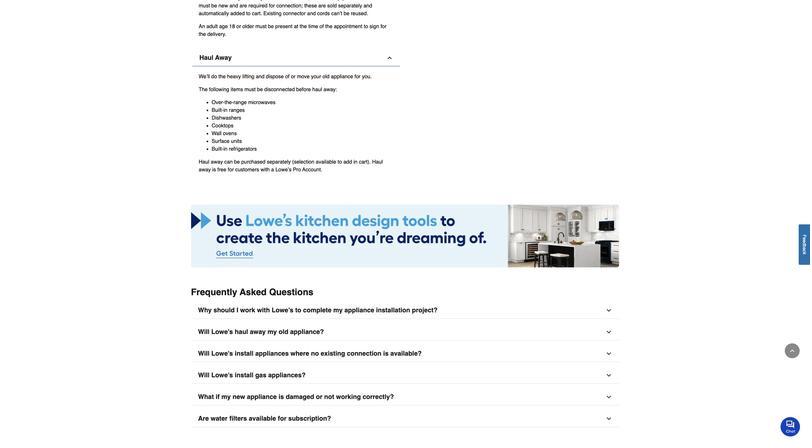 Task type: vqa. For each thing, say whether or not it's contained in the screenshot.
the right Tess
no



Task type: describe. For each thing, give the bounding box(es) containing it.
separately inside additional delivery fees may include travel costs, tools and trip permits. all cords must be new and are required for connection; these are sold separately and automatically added to cart. existing connector and cords can't be reused.
[[338, 3, 362, 9]]

will lowe's install appliances where no existing connection is available?
[[198, 350, 422, 357]]

microwaves
[[248, 100, 276, 105]]

1 vertical spatial appliance
[[345, 307, 374, 314]]

will lowe's haul away my old appliance? button
[[191, 324, 619, 341]]

be inside an adult age 18 or older must be present at the time of the appointment to sign for the delivery.
[[268, 23, 274, 29]]

additional delivery fees may include travel costs, tools and trip permits. all cords must be new and are required for connection; these are sold separately and automatically added to cart. existing connector and cords can't be reused.
[[199, 0, 382, 16]]

delivery.
[[207, 31, 226, 37]]

required
[[249, 3, 268, 9]]

in inside haul away can be purchased separately (selection available to add in cart). haul away is free for customers with a lowe's pro account.
[[354, 159, 358, 165]]

be down additional
[[211, 3, 217, 9]]

include
[[265, 0, 281, 1]]

refrigerators
[[229, 146, 257, 152]]

will lowe's haul away my old appliance?
[[198, 328, 324, 336]]

away inside button
[[250, 328, 266, 336]]

chevron down image for what if my new appliance is damaged or not working correctly?
[[606, 394, 612, 400]]

chevron up image
[[789, 348, 796, 354]]

0 vertical spatial cords
[[369, 0, 382, 1]]

lifting
[[242, 74, 255, 79]]

account.
[[302, 167, 322, 173]]

my inside will lowe's haul away my old appliance? button
[[268, 328, 277, 336]]

adult
[[207, 23, 218, 29]]

correctly?
[[363, 393, 394, 401]]

is inside haul away can be purchased separately (selection available to add in cart). haul away is free for customers with a lowe's pro account.
[[212, 167, 216, 173]]

of inside an adult age 18 or older must be present at the time of the appointment to sign for the delivery.
[[320, 23, 324, 29]]

will for will lowe's install appliances where no existing connection is available?
[[198, 350, 210, 357]]

appliances
[[255, 350, 289, 357]]

be inside haul away can be purchased separately (selection available to add in cart). haul away is free for customers with a lowe's pro account.
[[234, 159, 240, 165]]

age
[[219, 23, 228, 29]]

haul away button
[[192, 50, 400, 66]]

old inside will lowe's haul away my old appliance? button
[[279, 328, 289, 336]]

a inside the f e e d b a c k button
[[802, 248, 808, 250]]

your
[[311, 74, 321, 79]]

and down 'all' at the left top
[[364, 3, 372, 9]]

ovens
[[223, 131, 237, 136]]

do
[[211, 74, 217, 79]]

lowe's for away
[[211, 328, 233, 336]]

fees
[[242, 0, 252, 1]]

1 are from the left
[[240, 3, 247, 9]]

what if my new appliance is damaged or not working correctly? button
[[191, 389, 619, 406]]

i
[[237, 307, 238, 314]]

we'll do the heavy lifting and dispose of or move your old appliance for you.
[[199, 74, 372, 79]]

to inside an adult age 18 or older must be present at the time of the appointment to sign for the delivery.
[[364, 23, 368, 29]]

appliances?
[[268, 372, 306, 379]]

chevron up image
[[386, 55, 393, 61]]

will for will lowe's install gas appliances?
[[198, 372, 210, 379]]

added
[[230, 11, 245, 16]]

are water filters available for subscription?
[[198, 415, 331, 422]]

haul away can be purchased separately (selection available to add in cart). haul away is free for customers with a lowe's pro account.
[[199, 159, 383, 173]]

cart.
[[252, 11, 262, 16]]

2 vertical spatial must
[[245, 87, 256, 92]]

frequently asked questions
[[191, 287, 314, 297]]

travel
[[283, 0, 295, 1]]

why should i work with lowe's to complete my appliance installation project? button
[[191, 302, 619, 319]]

1 vertical spatial in
[[224, 146, 228, 152]]

working
[[336, 393, 361, 401]]

are
[[198, 415, 209, 422]]

18
[[229, 23, 235, 29]]

new inside button
[[233, 393, 245, 401]]

may
[[254, 0, 263, 1]]

if
[[216, 393, 220, 401]]

installation
[[376, 307, 410, 314]]

damaged
[[286, 393, 314, 401]]

complete
[[303, 307, 332, 314]]

or inside button
[[316, 393, 323, 401]]

1 horizontal spatial old
[[323, 74, 330, 79]]

and down delivery
[[230, 3, 238, 9]]

should
[[214, 307, 235, 314]]

the right at
[[300, 23, 307, 29]]

2 vertical spatial appliance
[[247, 393, 277, 401]]

connection;
[[277, 3, 303, 9]]

all
[[362, 0, 368, 1]]

chevron down image for will lowe's install gas appliances?
[[606, 372, 612, 379]]

pro
[[293, 167, 301, 173]]

chevron down image for will lowe's haul away my old appliance?
[[606, 329, 612, 335]]

install for gas
[[235, 372, 254, 379]]

will lowe's install gas appliances?
[[198, 372, 306, 379]]

to inside haul away can be purchased separately (selection available to add in cart). haul away is free for customers with a lowe's pro account.
[[338, 159, 342, 165]]

for inside an adult age 18 or older must be present at the time of the appointment to sign for the delivery.
[[381, 23, 387, 29]]

away
[[215, 54, 232, 61]]

we'll
[[199, 74, 210, 79]]

subscription?
[[288, 415, 331, 422]]

haul for haul away
[[199, 54, 213, 61]]

ranges
[[229, 107, 245, 113]]

will lowe's install gas appliances? button
[[191, 367, 619, 384]]

no
[[311, 350, 319, 357]]

existing
[[264, 11, 282, 16]]

chevron down image for are water filters available for subscription?
[[606, 416, 612, 422]]

delivery
[[223, 0, 241, 1]]

questions
[[269, 287, 314, 297]]

can
[[224, 159, 233, 165]]

and down the these
[[307, 11, 316, 16]]

present
[[275, 23, 293, 29]]

f e e d b a c k button
[[799, 224, 811, 265]]

asked
[[240, 287, 267, 297]]

dishwashers
[[212, 115, 241, 121]]

cart). haul
[[359, 159, 383, 165]]

scroll to top element
[[785, 344, 800, 359]]

for inside additional delivery fees may include travel costs, tools and trip permits. all cords must be new and are required for connection; these are sold separately and automatically added to cart. existing connector and cords can't be reused.
[[269, 3, 275, 9]]

heavy
[[227, 74, 241, 79]]

the-
[[225, 100, 234, 105]]

f e e d b a c k
[[802, 235, 808, 255]]

to inside additional delivery fees may include travel costs, tools and trip permits. all cords must be new and are required for connection; these are sold separately and automatically added to cart. existing connector and cords can't be reused.
[[246, 11, 251, 16]]

free
[[218, 167, 226, 173]]

the down an
[[199, 31, 206, 37]]

available inside button
[[249, 415, 276, 422]]

the following items must be disconnected before haul away:
[[199, 87, 337, 92]]

0 vertical spatial away
[[211, 159, 223, 165]]

for inside haul away can be purchased separately (selection available to add in cart). haul away is free for customers with a lowe's pro account.
[[228, 167, 234, 173]]

reused.
[[351, 11, 368, 16]]

project?
[[412, 307, 438, 314]]

install for appliances
[[235, 350, 254, 357]]

will for will lowe's haul away my old appliance?
[[198, 328, 210, 336]]

haul for haul away can be purchased separately (selection available to add in cart). haul away is free for customers with a lowe's pro account.
[[199, 159, 209, 165]]

to inside button
[[295, 307, 301, 314]]

use lowe's kitchen design tools to create the kitchen you're dreaming of. get started. image
[[191, 205, 619, 267]]

an adult age 18 or older must be present at the time of the appointment to sign for the delivery.
[[199, 23, 387, 37]]

time
[[308, 23, 318, 29]]

my inside what if my new appliance is damaged or not working correctly? button
[[222, 393, 231, 401]]

and up sold
[[324, 0, 333, 1]]



Task type: locate. For each thing, give the bounding box(es) containing it.
lowe's for gas
[[211, 372, 233, 379]]

purchased
[[241, 159, 266, 165]]

are
[[240, 3, 247, 9], [319, 3, 326, 9]]

with
[[261, 167, 270, 173], [257, 307, 270, 314]]

be
[[211, 3, 217, 9], [344, 11, 350, 16], [268, 23, 274, 29], [257, 87, 263, 92], [234, 159, 240, 165]]

haul inside haul away can be purchased separately (selection available to add in cart). haul away is free for customers with a lowe's pro account.
[[199, 159, 209, 165]]

you.
[[362, 74, 372, 79]]

1 will from the top
[[198, 328, 210, 336]]

2 will from the top
[[198, 350, 210, 357]]

1 horizontal spatial are
[[319, 3, 326, 9]]

1 vertical spatial available
[[249, 415, 276, 422]]

my up 'appliances'
[[268, 328, 277, 336]]

or right the 18
[[237, 23, 241, 29]]

at
[[294, 23, 298, 29]]

install
[[235, 350, 254, 357], [235, 372, 254, 379]]

be up microwaves
[[257, 87, 263, 92]]

before
[[296, 87, 311, 92]]

chat invite button image
[[781, 417, 801, 437]]

is left free
[[212, 167, 216, 173]]

1 vertical spatial install
[[235, 372, 254, 379]]

cords
[[369, 0, 382, 1], [317, 11, 330, 16]]

chevron down image
[[606, 351, 612, 357], [606, 394, 612, 400]]

1 vertical spatial is
[[383, 350, 389, 357]]

e up b
[[802, 240, 808, 243]]

cords right 'all' at the left top
[[369, 0, 382, 1]]

0 vertical spatial in
[[224, 107, 228, 113]]

appointment
[[334, 23, 363, 29]]

for down can
[[228, 167, 234, 173]]

dispose
[[266, 74, 284, 79]]

and
[[324, 0, 333, 1], [230, 3, 238, 9], [364, 3, 372, 9], [307, 11, 316, 16], [256, 74, 265, 79]]

of
[[320, 23, 324, 29], [285, 74, 290, 79]]

2 vertical spatial or
[[316, 393, 323, 401]]

1 horizontal spatial my
[[268, 328, 277, 336]]

or left move at the left top of the page
[[291, 74, 296, 79]]

or inside an adult age 18 or older must be present at the time of the appointment to sign for the delivery.
[[237, 23, 241, 29]]

2 chevron down image from the top
[[606, 329, 612, 335]]

1 vertical spatial cords
[[317, 11, 330, 16]]

must inside an adult age 18 or older must be present at the time of the appointment to sign for the delivery.
[[256, 23, 267, 29]]

available?
[[391, 350, 422, 357]]

must inside additional delivery fees may include travel costs, tools and trip permits. all cords must be new and are required for connection; these are sold separately and automatically added to cart. existing connector and cords can't be reused.
[[199, 3, 210, 9]]

move
[[297, 74, 310, 79]]

0 vertical spatial separately
[[338, 3, 362, 9]]

1 vertical spatial chevron down image
[[606, 394, 612, 400]]

lowe's inside haul away can be purchased separately (selection available to add in cart). haul away is free for customers with a lowe's pro account.
[[276, 167, 292, 173]]

2 chevron down image from the top
[[606, 394, 612, 400]]

1 built- from the top
[[212, 107, 224, 113]]

0 horizontal spatial a
[[271, 167, 274, 173]]

available right filters
[[249, 415, 276, 422]]

chevron down image inside the will lowe's install gas appliances? button
[[606, 372, 612, 379]]

existing
[[321, 350, 345, 357]]

0 vertical spatial my
[[333, 307, 343, 314]]

old left appliance?
[[279, 328, 289, 336]]

install left gas
[[235, 372, 254, 379]]

my inside the why should i work with lowe's to complete my appliance installation project? button
[[333, 307, 343, 314]]

with right work
[[257, 307, 270, 314]]

separately down permits.
[[338, 3, 362, 9]]

2 built- from the top
[[212, 146, 224, 152]]

1 vertical spatial haul
[[199, 159, 209, 165]]

haul away
[[199, 54, 232, 61]]

the
[[300, 23, 307, 29], [325, 23, 333, 29], [199, 31, 206, 37], [219, 74, 226, 79]]

the down can't
[[325, 23, 333, 29]]

be left present
[[268, 23, 274, 29]]

be right can't
[[344, 11, 350, 16]]

away:
[[324, 87, 337, 92]]

0 horizontal spatial old
[[279, 328, 289, 336]]

1 horizontal spatial new
[[233, 393, 245, 401]]

1 horizontal spatial cords
[[369, 0, 382, 1]]

k
[[802, 252, 808, 255]]

install up will lowe's install gas appliances?
[[235, 350, 254, 357]]

1 vertical spatial new
[[233, 393, 245, 401]]

with down 'purchased'
[[261, 167, 270, 173]]

1 chevron down image from the top
[[606, 351, 612, 357]]

1 horizontal spatial or
[[291, 74, 296, 79]]

2 are from the left
[[319, 3, 326, 9]]

appliance?
[[290, 328, 324, 336]]

to left sign
[[364, 23, 368, 29]]

built- down surface
[[212, 146, 224, 152]]

e up the d
[[802, 238, 808, 240]]

chevron down image for will lowe's install appliances where no existing connection is available?
[[606, 351, 612, 357]]

1 chevron down image from the top
[[606, 307, 612, 314]]

0 vertical spatial or
[[237, 23, 241, 29]]

2 vertical spatial away
[[250, 328, 266, 336]]

these
[[304, 3, 317, 9]]

the
[[199, 87, 208, 92]]

lowe's
[[276, 167, 292, 173], [272, 307, 294, 314], [211, 328, 233, 336], [211, 350, 233, 357], [211, 372, 233, 379]]

built- down "over-"
[[212, 107, 224, 113]]

0 horizontal spatial my
[[222, 393, 231, 401]]

away down work
[[250, 328, 266, 336]]

0 horizontal spatial separately
[[267, 159, 291, 165]]

to left the complete
[[295, 307, 301, 314]]

away up free
[[211, 159, 223, 165]]

why should i work with lowe's to complete my appliance installation project?
[[198, 307, 438, 314]]

for inside are water filters available for subscription? button
[[278, 415, 287, 422]]

0 vertical spatial appliance
[[331, 74, 353, 79]]

0 vertical spatial available
[[316, 159, 336, 165]]

can't
[[331, 11, 342, 16]]

appliance
[[331, 74, 353, 79], [345, 307, 374, 314], [247, 393, 277, 401]]

haul inside button
[[199, 54, 213, 61]]

chevron down image inside what if my new appliance is damaged or not working correctly? button
[[606, 394, 612, 400]]

or left not
[[316, 393, 323, 401]]

my right if
[[222, 393, 231, 401]]

for
[[269, 3, 275, 9], [381, 23, 387, 29], [355, 74, 361, 79], [228, 167, 234, 173], [278, 415, 287, 422]]

lowe's inside button
[[211, 328, 233, 336]]

0 vertical spatial is
[[212, 167, 216, 173]]

1 horizontal spatial separately
[[338, 3, 362, 9]]

3 chevron down image from the top
[[606, 372, 612, 379]]

available inside haul away can be purchased separately (selection available to add in cart). haul away is free for customers with a lowe's pro account.
[[316, 159, 336, 165]]

units
[[231, 138, 242, 144]]

0 vertical spatial chevron down image
[[606, 351, 612, 357]]

old right your
[[323, 74, 330, 79]]

of right time
[[320, 23, 324, 29]]

in down surface
[[224, 146, 228, 152]]

are down tools
[[319, 3, 326, 9]]

will inside button
[[198, 328, 210, 336]]

2 horizontal spatial is
[[383, 350, 389, 357]]

trip
[[334, 0, 341, 1]]

0 horizontal spatial cords
[[317, 11, 330, 16]]

new right if
[[233, 393, 245, 401]]

new down delivery
[[219, 3, 228, 9]]

1 horizontal spatial of
[[320, 23, 324, 29]]

0 horizontal spatial available
[[249, 415, 276, 422]]

in right add
[[354, 159, 358, 165]]

with inside haul away can be purchased separately (selection available to add in cart). haul away is free for customers with a lowe's pro account.
[[261, 167, 270, 173]]

1 vertical spatial will
[[198, 350, 210, 357]]

cooktops
[[212, 123, 234, 129]]

with inside button
[[257, 307, 270, 314]]

a left the pro on the top of the page
[[271, 167, 274, 173]]

b
[[802, 245, 808, 248]]

old
[[323, 74, 330, 79], [279, 328, 289, 336]]

a up k
[[802, 248, 808, 250]]

an
[[199, 23, 205, 29]]

0 horizontal spatial is
[[212, 167, 216, 173]]

to left add
[[338, 159, 342, 165]]

e
[[802, 238, 808, 240], [802, 240, 808, 243]]

c
[[802, 250, 808, 252]]

1 vertical spatial away
[[199, 167, 211, 173]]

0 vertical spatial of
[[320, 23, 324, 29]]

frequently
[[191, 287, 237, 297]]

0 vertical spatial old
[[323, 74, 330, 79]]

chevron down image for why should i work with lowe's to complete my appliance installation project?
[[606, 307, 612, 314]]

2 vertical spatial my
[[222, 393, 231, 401]]

2 install from the top
[[235, 372, 254, 379]]

1 horizontal spatial available
[[316, 159, 336, 165]]

0 vertical spatial with
[[261, 167, 270, 173]]

1 vertical spatial separately
[[267, 159, 291, 165]]

1 horizontal spatial haul
[[312, 87, 322, 92]]

add
[[344, 159, 352, 165]]

cords down sold
[[317, 11, 330, 16]]

d
[[802, 243, 808, 245]]

will lowe's install appliances where no existing connection is available? button
[[191, 346, 619, 362]]

must right older
[[256, 23, 267, 29]]

tools
[[312, 0, 323, 1]]

not
[[324, 393, 334, 401]]

haul left away
[[199, 54, 213, 61]]

new
[[219, 3, 228, 9], [233, 393, 245, 401]]

where
[[291, 350, 309, 357]]

following
[[209, 87, 229, 92]]

is
[[212, 167, 216, 173], [383, 350, 389, 357], [279, 393, 284, 401]]

chevron down image inside will lowe's install appliances where no existing connection is available? button
[[606, 351, 612, 357]]

away
[[211, 159, 223, 165], [199, 167, 211, 173], [250, 328, 266, 336]]

for down what if my new appliance is damaged or not working correctly?
[[278, 415, 287, 422]]

0 vertical spatial will
[[198, 328, 210, 336]]

1 vertical spatial of
[[285, 74, 290, 79]]

1 install from the top
[[235, 350, 254, 357]]

haul
[[312, 87, 322, 92], [235, 328, 248, 336]]

2 horizontal spatial or
[[316, 393, 323, 401]]

are water filters available for subscription? button
[[191, 411, 619, 427]]

1 vertical spatial haul
[[235, 328, 248, 336]]

0 horizontal spatial new
[[219, 3, 228, 9]]

2 e from the top
[[802, 240, 808, 243]]

over-
[[212, 100, 225, 105]]

0 horizontal spatial of
[[285, 74, 290, 79]]

my right the complete
[[333, 307, 343, 314]]

will
[[198, 328, 210, 336], [198, 350, 210, 357], [198, 372, 210, 379]]

haul inside button
[[235, 328, 248, 336]]

0 horizontal spatial or
[[237, 23, 241, 29]]

3 will from the top
[[198, 372, 210, 379]]

0 horizontal spatial are
[[240, 3, 247, 9]]

what if my new appliance is damaged or not working correctly?
[[198, 393, 394, 401]]

additional
[[199, 0, 222, 1]]

a inside haul away can be purchased separately (selection available to add in cart). haul away is free for customers with a lowe's pro account.
[[271, 167, 274, 173]]

for right sign
[[381, 23, 387, 29]]

1 vertical spatial must
[[256, 23, 267, 29]]

0 vertical spatial install
[[235, 350, 254, 357]]

1 vertical spatial old
[[279, 328, 289, 336]]

0 vertical spatial must
[[199, 3, 210, 9]]

0 vertical spatial a
[[271, 167, 274, 173]]

0 vertical spatial haul
[[199, 54, 213, 61]]

water
[[211, 415, 228, 422]]

connection
[[347, 350, 382, 357]]

is left the damaged
[[279, 393, 284, 401]]

are down fees
[[240, 3, 247, 9]]

chevron down image inside will lowe's haul away my old appliance? button
[[606, 329, 612, 335]]

the right the do
[[219, 74, 226, 79]]

f
[[802, 235, 808, 238]]

automatically
[[199, 11, 229, 16]]

new inside additional delivery fees may include travel costs, tools and trip permits. all cords must be new and are required for connection; these are sold separately and automatically added to cart. existing connector and cords can't be reused.
[[219, 3, 228, 9]]

wall
[[212, 131, 222, 136]]

1 vertical spatial built-
[[212, 146, 224, 152]]

disconnected
[[264, 87, 295, 92]]

over-the-range microwaves built-in ranges dishwashers cooktops wall ovens surface units built-in refrigerators
[[212, 100, 276, 152]]

work
[[240, 307, 255, 314]]

0 horizontal spatial haul
[[235, 328, 248, 336]]

my
[[333, 307, 343, 314], [268, 328, 277, 336], [222, 393, 231, 401]]

1 vertical spatial with
[[257, 307, 270, 314]]

1 vertical spatial my
[[268, 328, 277, 336]]

haul left can
[[199, 159, 209, 165]]

4 chevron down image from the top
[[606, 416, 612, 422]]

2 vertical spatial in
[[354, 159, 358, 165]]

1 horizontal spatial is
[[279, 393, 284, 401]]

1 horizontal spatial a
[[802, 248, 808, 250]]

in up dishwashers
[[224, 107, 228, 113]]

separately inside haul away can be purchased separately (selection available to add in cart). haul away is free for customers with a lowe's pro account.
[[267, 159, 291, 165]]

and right "lifting"
[[256, 74, 265, 79]]

lowe's for appliances
[[211, 350, 233, 357]]

install inside the will lowe's install gas appliances? button
[[235, 372, 254, 379]]

what
[[198, 393, 214, 401]]

0 vertical spatial built-
[[212, 107, 224, 113]]

0 vertical spatial new
[[219, 3, 228, 9]]

why
[[198, 307, 212, 314]]

chevron down image inside are water filters available for subscription? button
[[606, 416, 612, 422]]

must down "lifting"
[[245, 87, 256, 92]]

sold
[[327, 3, 337, 9]]

0 vertical spatial haul
[[312, 87, 322, 92]]

to left cart.
[[246, 11, 251, 16]]

of right the dispose
[[285, 74, 290, 79]]

gas
[[255, 372, 267, 379]]

chevron down image inside the why should i work with lowe's to complete my appliance installation project? button
[[606, 307, 612, 314]]

2 horizontal spatial my
[[333, 307, 343, 314]]

2 vertical spatial is
[[279, 393, 284, 401]]

haul down i
[[235, 328, 248, 336]]

2 vertical spatial will
[[198, 372, 210, 379]]

1 vertical spatial or
[[291, 74, 296, 79]]

be right can
[[234, 159, 240, 165]]

available up 'account.'
[[316, 159, 336, 165]]

filters
[[229, 415, 247, 422]]

permits.
[[343, 0, 361, 1]]

1 e from the top
[[802, 238, 808, 240]]

connector
[[283, 11, 306, 16]]

must down additional
[[199, 3, 210, 9]]

separately left (selection
[[267, 159, 291, 165]]

for down include at the left top of page
[[269, 3, 275, 9]]

is left the available? at bottom
[[383, 350, 389, 357]]

(selection
[[292, 159, 315, 165]]

haul down your
[[312, 87, 322, 92]]

older
[[243, 23, 254, 29]]

costs,
[[297, 0, 310, 1]]

for left "you."
[[355, 74, 361, 79]]

away left free
[[199, 167, 211, 173]]

install inside will lowe's install appliances where no existing connection is available? button
[[235, 350, 254, 357]]

chevron down image
[[606, 307, 612, 314], [606, 329, 612, 335], [606, 372, 612, 379], [606, 416, 612, 422]]

surface
[[212, 138, 230, 144]]

1 vertical spatial a
[[802, 248, 808, 250]]

haul
[[199, 54, 213, 61], [199, 159, 209, 165]]



